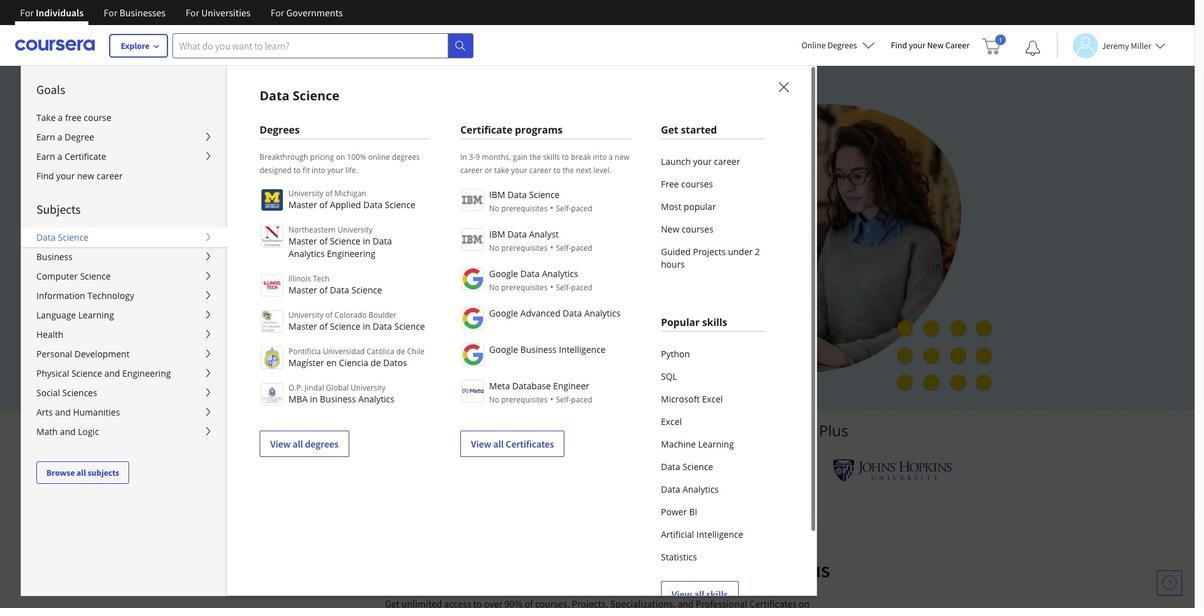 Task type: locate. For each thing, give the bounding box(es) containing it.
all for degrees
[[293, 438, 303, 451]]

view all certificates list
[[461, 188, 631, 457]]

0 vertical spatial ibm
[[489, 189, 506, 201]]

0 vertical spatial degrees
[[828, 40, 858, 51]]

partnername logo image for ibm data science
[[462, 189, 484, 211]]

new inside list
[[661, 223, 680, 235]]

science down in 3-9 months, gain the skills to break into a new career or take your career to the next level.
[[529, 189, 560, 201]]

1 horizontal spatial day
[[326, 340, 342, 352]]

1 vertical spatial ibm
[[489, 228, 506, 240]]

3 self- from the top
[[556, 282, 572, 293]]

johns hopkins university image
[[834, 459, 953, 483]]

analytics up learn
[[358, 393, 395, 405]]

degrees right online
[[828, 40, 858, 51]]

new
[[615, 152, 630, 163], [77, 170, 94, 182]]

• inside ibm data analyst no prerequisites • self-paced
[[550, 242, 554, 254]]

find for find your new career
[[36, 170, 54, 182]]

day up en
[[326, 340, 342, 352]]

0 vertical spatial degrees
[[392, 152, 420, 163]]

3 no from the top
[[489, 282, 500, 293]]

data left analyst
[[508, 228, 527, 240]]

on inside unlimited access to 7,000+ world-class courses, hands-on projects, and job-ready certificate programs—all included in your subscription
[[585, 176, 602, 195]]

2 google from the top
[[489, 307, 518, 319]]

1 horizontal spatial on
[[585, 176, 602, 195]]

or
[[485, 165, 493, 176]]

of left michigan
[[326, 188, 333, 199]]

0 horizontal spatial learning
[[78, 309, 114, 321]]

career
[[714, 156, 741, 168], [461, 165, 483, 176], [529, 165, 552, 176], [97, 170, 123, 182]]

breakthrough pricing on 100% online degrees designed to fit into your life.
[[260, 152, 420, 176]]

paced inside ibm data analyst no prerequisites • self-paced
[[572, 243, 593, 254]]

science down personal development
[[71, 368, 102, 380]]

prerequisites for science
[[502, 203, 548, 214]]

1 vertical spatial on
[[585, 176, 602, 195]]

self- for engineer
[[556, 395, 572, 405]]

0 vertical spatial intelligence
[[559, 344, 606, 356]]

ciencia
[[339, 357, 369, 369]]

0 vertical spatial learning
[[78, 309, 114, 321]]

$399 /year with 14-day money-back guarantee
[[245, 340, 445, 352]]

3 partnername logo image from the top
[[462, 268, 484, 291]]

0 horizontal spatial new
[[77, 170, 94, 182]]

data down the 7,000+
[[363, 199, 383, 211]]

university down ready at the left top
[[338, 225, 373, 235]]

data science down subjects
[[36, 232, 89, 243]]

0 vertical spatial google
[[489, 268, 518, 280]]

explore menu element
[[21, 66, 227, 484]]

and
[[292, 198, 317, 217], [104, 368, 120, 380], [55, 407, 71, 419], [606, 420, 633, 441], [60, 426, 76, 438]]

1 self- from the top
[[556, 203, 572, 214]]

master
[[289, 199, 317, 211], [289, 235, 317, 247], [289, 284, 317, 296], [289, 321, 317, 333]]

degrees up university of illinois at urbana-champaign image
[[305, 438, 339, 451]]

science down subjects
[[58, 232, 89, 243]]

0 horizontal spatial new
[[661, 223, 680, 235]]

engineering
[[327, 248, 376, 260], [122, 368, 171, 380]]

learning down information technology
[[78, 309, 114, 321]]

1 partnername logo image from the top
[[462, 189, 484, 211]]

paced inside google data analytics no prerequisites • self-paced
[[572, 282, 593, 293]]

0 horizontal spatial business
[[36, 251, 73, 263]]

2 ibm from the top
[[489, 228, 506, 240]]

into right fit on the left top of page
[[312, 165, 326, 176]]

miller
[[1132, 40, 1152, 51]]

certificate inside data science menu item
[[461, 123, 513, 137]]

4 master from the top
[[289, 321, 317, 333]]

a up level.
[[609, 152, 613, 163]]

1 horizontal spatial learning
[[699, 439, 734, 451]]

power
[[661, 506, 687, 518]]

partnername logo image
[[462, 189, 484, 211], [462, 228, 484, 251], [462, 268, 484, 291], [462, 307, 484, 330], [462, 344, 484, 366], [462, 380, 484, 403]]

new right break
[[615, 152, 630, 163]]

into inside breakthrough pricing on 100% online degrees designed to fit into your life.
[[312, 165, 326, 176]]

science inside view all skills list
[[683, 461, 714, 473]]

to up hands-
[[554, 165, 561, 176]]

0 horizontal spatial free
[[304, 310, 323, 323]]

data right 'tech' on the top
[[330, 284, 349, 296]]

0 horizontal spatial on
[[336, 152, 345, 163]]

science up $399 /year with 14-day money-back guarantee
[[330, 321, 361, 333]]

the left next
[[563, 165, 574, 176]]

information technology
[[36, 290, 134, 302]]

• for science
[[550, 202, 554, 214]]

for for universities
[[186, 6, 199, 19]]

northeastern university master of science in data analytics engineering
[[289, 225, 392, 260]]

paced down included
[[572, 243, 593, 254]]

science inside the ibm data science no prerequisites • self-paced
[[529, 189, 560, 201]]

3 for from the left
[[186, 6, 199, 19]]

1 horizontal spatial degrees
[[828, 40, 858, 51]]

1 vertical spatial plus
[[792, 557, 831, 584]]

in inside o.p. jindal global university mba in business analytics
[[310, 393, 318, 405]]

no for google data analytics
[[489, 282, 500, 293]]

for left individuals
[[20, 6, 34, 19]]

• for analytics
[[550, 281, 554, 293]]

arts
[[36, 407, 53, 419]]

0 vertical spatial skills
[[543, 152, 560, 163]]

university of illinois at urbana-champaign image
[[243, 461, 341, 481]]

free inside button
[[304, 310, 323, 323]]

1 master from the top
[[289, 199, 317, 211]]

4 no from the top
[[489, 395, 500, 405]]

illinois tech logo image
[[261, 274, 284, 297]]

university of colorado boulder logo image
[[261, 311, 284, 333]]

0 vertical spatial coursera
[[751, 420, 816, 441]]

find down earn a certificate
[[36, 170, 54, 182]]

find
[[891, 40, 908, 51], [36, 170, 54, 182]]

university of colorado boulder master of science in data science
[[289, 310, 425, 333]]

data inside university of michigan master of applied data science
[[363, 199, 383, 211]]

100%
[[347, 152, 366, 163]]

find your new career
[[891, 40, 970, 51]]

0 vertical spatial new
[[615, 152, 630, 163]]

banner navigation
[[10, 0, 353, 35]]

2 vertical spatial with
[[661, 557, 702, 584]]

into for certificate programs
[[593, 152, 607, 163]]

social
[[36, 387, 60, 399]]

o.p. jindal global university mba in business analytics
[[289, 383, 395, 405]]

excel down sql link
[[702, 393, 723, 405]]

find inside the explore menu element
[[36, 170, 54, 182]]

data down machine
[[661, 461, 681, 473]]

view up university of illinois at urbana-champaign image
[[270, 438, 291, 451]]

earn inside dropdown button
[[36, 151, 55, 163]]

google advanced data analytics link
[[461, 306, 631, 330]]

1 vertical spatial new
[[77, 170, 94, 182]]

new courses link
[[661, 218, 766, 241]]

language learning button
[[21, 306, 227, 325]]

3 prerequisites from the top
[[502, 282, 548, 293]]

google image
[[480, 459, 547, 483]]

1 vertical spatial free
[[304, 310, 323, 323]]

prerequisites inside ibm data analyst no prerequisites • self-paced
[[502, 243, 548, 254]]

skills up the python link
[[703, 316, 728, 329]]

2 vertical spatial skills
[[707, 589, 728, 601]]

the right gain
[[530, 152, 541, 163]]

free
[[65, 112, 82, 124]]

personal development
[[36, 348, 130, 360]]

data inside google data analytics no prerequisites • self-paced
[[521, 268, 540, 280]]

0 horizontal spatial engineering
[[122, 368, 171, 380]]

data down take
[[508, 189, 527, 201]]

1 horizontal spatial certificate
[[461, 123, 513, 137]]

start 7-day free trial button
[[234, 301, 365, 331]]

1 vertical spatial google
[[489, 307, 518, 319]]

0 horizontal spatial intelligence
[[559, 344, 606, 356]]

earn inside dropdown button
[[36, 131, 55, 143]]

no for ibm data analyst
[[489, 243, 500, 254]]

1 vertical spatial excel
[[661, 416, 682, 428]]

data down ibm data analyst no prerequisites • self-paced
[[521, 268, 540, 280]]

in
[[606, 198, 618, 217], [363, 235, 371, 247], [363, 321, 371, 333], [310, 393, 318, 405], [424, 557, 442, 584]]

ibm
[[489, 189, 506, 201], [489, 228, 506, 240]]

view down statistics
[[672, 589, 692, 601]]

technology
[[87, 290, 134, 302]]

engineering up social sciences popup button on the bottom of page
[[122, 368, 171, 380]]

1 vertical spatial data science
[[36, 232, 89, 243]]

2 horizontal spatial data science
[[661, 461, 714, 473]]

under
[[728, 246, 753, 258]]

all right browse
[[77, 467, 86, 479]]

a inside dropdown button
[[57, 131, 62, 143]]

2 partnername logo image from the top
[[462, 228, 484, 251]]

science up coursera plus image
[[293, 87, 340, 104]]

google down ibm data analyst no prerequisites • self-paced
[[489, 268, 518, 280]]

help center image
[[1163, 576, 1178, 591]]

2 horizontal spatial business
[[521, 344, 557, 356]]

your
[[909, 40, 926, 51], [693, 156, 712, 168], [328, 165, 344, 176], [511, 165, 528, 176], [56, 170, 75, 182], [234, 220, 263, 239], [446, 557, 488, 584]]

tech
[[313, 274, 330, 284]]

meta database engineer no prerequisites • self-paced
[[489, 380, 593, 405]]

• inside google data analytics no prerequisites • self-paced
[[550, 281, 554, 293]]

1 vertical spatial earn
[[36, 151, 55, 163]]

in right mba
[[310, 393, 318, 405]]

prerequisites up advanced
[[502, 282, 548, 293]]

your inside breakthrough pricing on 100% online degrees designed to fit into your life.
[[328, 165, 344, 176]]

0 horizontal spatial into
[[312, 165, 326, 176]]

learning down excel link
[[699, 439, 734, 451]]

data inside ibm data analyst no prerequisites • self-paced
[[508, 228, 527, 240]]

browse all subjects
[[46, 467, 119, 479]]

1 vertical spatial with
[[717, 420, 748, 441]]

a for degree
[[57, 131, 62, 143]]

2 vertical spatial data science
[[661, 461, 714, 473]]

ibm inside ibm data analyst no prerequisites • self-paced
[[489, 228, 506, 240]]

analytics inside google data analytics no prerequisites • self-paced
[[542, 268, 578, 280]]

and inside unlimited access to 7,000+ world-class courses, hands-on projects, and job-ready certificate programs—all included in your subscription
[[292, 198, 317, 217]]

2 prerequisites from the top
[[502, 243, 548, 254]]

self- inside ibm data analyst no prerequisites • self-paced
[[556, 243, 572, 254]]

data down what do you want to learn? text field
[[260, 87, 290, 104]]

1 prerequisites from the top
[[502, 203, 548, 214]]

ibm inside the ibm data science no prerequisites • self-paced
[[489, 189, 506, 201]]

0 horizontal spatial with
[[291, 340, 311, 352]]

0 vertical spatial courses
[[682, 178, 713, 190]]

university inside university of michigan master of applied data science
[[289, 188, 324, 199]]

to down life.
[[346, 176, 359, 195]]

0 vertical spatial into
[[593, 152, 607, 163]]

• down analyst
[[550, 242, 554, 254]]

physical science and engineering button
[[21, 364, 227, 383]]

language learning
[[36, 309, 114, 321]]

excel
[[702, 393, 723, 405], [661, 416, 682, 428]]

with up magíster
[[291, 340, 311, 352]]

view all skills link
[[661, 582, 739, 608]]

career up hands-
[[529, 165, 552, 176]]

1 vertical spatial the
[[563, 165, 574, 176]]

to left fit on the left top of page
[[294, 165, 301, 176]]

intelligence inside view all skills list
[[697, 529, 744, 541]]

/month, cancel anytime
[[249, 281, 353, 293]]

0 vertical spatial certificate
[[461, 123, 513, 137]]

shopping cart: 1 item image
[[983, 35, 1007, 55]]

class
[[450, 176, 481, 195]]

of
[[326, 188, 333, 199], [320, 199, 328, 211], [320, 235, 328, 247], [320, 284, 328, 296], [326, 310, 333, 321], [320, 321, 328, 333]]

all up university of illinois at urbana-champaign image
[[293, 438, 303, 451]]

a inside in 3-9 months, gain the skills to break into a new career or take your career to the next level.
[[609, 152, 613, 163]]

6 partnername logo image from the top
[[462, 380, 484, 403]]

a down the earn a degree
[[57, 151, 62, 163]]

certificate up 9
[[461, 123, 513, 137]]

paced up google advanced data analytics
[[572, 282, 593, 293]]

2 • from the top
[[550, 242, 554, 254]]

de left 'chile'
[[397, 346, 405, 357]]

no down meta
[[489, 395, 500, 405]]

self- inside the ibm data science no prerequisites • self-paced
[[556, 203, 572, 214]]

and left companies
[[606, 420, 633, 441]]

in inside the northeastern university master of science in data analytics engineering
[[363, 235, 371, 247]]

1 horizontal spatial new
[[615, 152, 630, 163]]

prerequisites down database at the bottom
[[502, 395, 548, 405]]

google business intelligence link
[[461, 343, 631, 366]]

paced for analytics
[[572, 282, 593, 293]]

computer science button
[[21, 267, 227, 286]]

find your new career link
[[21, 166, 227, 186]]

with down microsoft excel link
[[717, 420, 748, 441]]

university inside university of colorado boulder master of science in data science
[[289, 310, 324, 321]]

4 self- from the top
[[556, 395, 572, 405]]

0 horizontal spatial find
[[36, 170, 54, 182]]

4 prerequisites from the top
[[502, 395, 548, 405]]

guided
[[661, 246, 691, 258]]

3 master from the top
[[289, 284, 317, 296]]

free courses link
[[661, 173, 766, 196]]

ibm for ibm data science
[[489, 189, 506, 201]]

a inside dropdown button
[[57, 151, 62, 163]]

paced for engineer
[[572, 395, 593, 405]]

1 horizontal spatial into
[[593, 152, 607, 163]]

1 vertical spatial learning
[[699, 439, 734, 451]]

0 horizontal spatial degrees
[[260, 123, 300, 137]]

all inside 'link'
[[293, 438, 303, 451]]

0 horizontal spatial degrees
[[305, 438, 339, 451]]

• inside meta database engineer no prerequisites • self-paced
[[550, 393, 554, 405]]

goals
[[609, 557, 656, 584]]

into for degrees
[[312, 165, 326, 176]]

data science up coursera plus image
[[260, 87, 340, 104]]

1 google from the top
[[489, 268, 518, 280]]

degrees up breakthrough at the top of the page
[[260, 123, 300, 137]]

1 vertical spatial certificate
[[65, 151, 106, 163]]

prerequisites inside the ibm data science no prerequisites • self-paced
[[502, 203, 548, 214]]

on
[[336, 152, 345, 163], [585, 176, 602, 195]]

to inside breakthrough pricing on 100% online degrees designed to fit into your life.
[[294, 165, 301, 176]]

2 vertical spatial business
[[320, 393, 356, 405]]

all up google image
[[494, 438, 504, 451]]

data inside the ibm data science no prerequisites • self-paced
[[508, 189, 527, 201]]

career down earn a certificate dropdown button
[[97, 170, 123, 182]]

university inside the northeastern university master of science in data analytics engineering
[[338, 225, 373, 235]]

list
[[661, 151, 766, 276]]

close image
[[776, 78, 792, 95], [776, 78, 792, 95], [776, 79, 793, 95]]

view all degrees list
[[260, 188, 430, 457]]

of inside illinois tech master of data science
[[320, 284, 328, 296]]

university right 7-
[[289, 310, 324, 321]]

learning for machine learning
[[699, 439, 734, 451]]

1 horizontal spatial excel
[[702, 393, 723, 405]]

0 horizontal spatial day
[[286, 310, 302, 323]]

1 vertical spatial courses
[[682, 223, 714, 235]]

self- inside meta database engineer no prerequisites • self-paced
[[556, 395, 572, 405]]

prerequisites inside google data analytics no prerequisites • self-paced
[[502, 282, 548, 293]]

new inside the explore menu element
[[77, 170, 94, 182]]

guided projects under 2 hours
[[661, 246, 760, 270]]

/year
[[266, 340, 289, 352]]

2 master from the top
[[289, 235, 317, 247]]

launch
[[661, 156, 691, 168]]

courses down popular
[[682, 223, 714, 235]]

prerequisites down the courses,
[[502, 203, 548, 214]]

1 horizontal spatial business
[[320, 393, 356, 405]]

0 horizontal spatial the
[[530, 152, 541, 163]]

degrees inside 'link'
[[305, 438, 339, 451]]

launch your career
[[661, 156, 741, 168]]

career up free courses link
[[714, 156, 741, 168]]

1 vertical spatial intelligence
[[697, 529, 744, 541]]

0 vertical spatial earn
[[36, 131, 55, 143]]

2 self- from the top
[[556, 243, 572, 254]]

1 ibm from the top
[[489, 189, 506, 201]]

de
[[397, 346, 405, 357], [371, 357, 381, 369]]

4 paced from the top
[[572, 395, 593, 405]]

social sciences
[[36, 387, 97, 399]]

1 horizontal spatial free
[[661, 178, 679, 190]]

1 • from the top
[[550, 202, 554, 214]]

1 earn from the top
[[36, 131, 55, 143]]

2 no from the top
[[489, 243, 500, 254]]

paced for science
[[572, 203, 593, 214]]

months,
[[482, 152, 511, 163]]

online degrees
[[802, 40, 858, 51]]

google data analytics no prerequisites • self-paced
[[489, 268, 593, 293]]

new down most
[[661, 223, 680, 235]]

business up computer
[[36, 251, 73, 263]]

de left datos at the bottom
[[371, 357, 381, 369]]

0 vertical spatial excel
[[702, 393, 723, 405]]

certificate up find your new career
[[65, 151, 106, 163]]

no inside ibm data analyst no prerequisites • self-paced
[[489, 243, 500, 254]]

master up start 7-day free trial
[[289, 284, 317, 296]]

2 horizontal spatial with
[[717, 420, 748, 441]]

3 google from the top
[[489, 344, 518, 356]]

pricing
[[310, 152, 334, 163]]

data down ready at the left top
[[373, 235, 392, 247]]

en
[[327, 357, 337, 369]]

governments
[[287, 6, 343, 19]]

0 horizontal spatial certificate
[[65, 151, 106, 163]]

0 vertical spatial on
[[336, 152, 345, 163]]

1 horizontal spatial degrees
[[392, 152, 420, 163]]

the
[[530, 152, 541, 163], [563, 165, 574, 176]]

1 vertical spatial find
[[36, 170, 54, 182]]

1 vertical spatial engineering
[[122, 368, 171, 380]]

0 vertical spatial engineering
[[327, 248, 376, 260]]

google up meta
[[489, 344, 518, 356]]

certificate
[[385, 198, 449, 217]]

with up view all skills
[[661, 557, 702, 584]]

university down the ciencia
[[351, 383, 386, 393]]

None search field
[[173, 33, 474, 58]]

1 horizontal spatial data science
[[260, 87, 340, 104]]

with
[[291, 340, 311, 352], [717, 420, 748, 441], [661, 557, 702, 584]]

ibm down programs—all
[[489, 228, 506, 240]]

4 for from the left
[[271, 6, 285, 19]]

self- down hands-
[[556, 203, 572, 214]]

paced inside the ibm data science no prerequisites • self-paced
[[572, 203, 593, 214]]

1 horizontal spatial find
[[891, 40, 908, 51]]

into inside in 3-9 months, gain the skills to break into a new career or take your career to the next level.
[[593, 152, 607, 163]]

science up boulder
[[352, 284, 382, 296]]

data
[[260, 87, 290, 104], [508, 189, 527, 201], [363, 199, 383, 211], [508, 228, 527, 240], [36, 232, 56, 243], [373, 235, 392, 247], [521, 268, 540, 280], [330, 284, 349, 296], [563, 307, 582, 319], [373, 321, 392, 333], [661, 461, 681, 473], [661, 484, 681, 496]]

1 courses from the top
[[682, 178, 713, 190]]

o.p.
[[289, 383, 303, 393]]

artificial intelligence
[[661, 529, 744, 541]]

275+
[[429, 420, 463, 441]]

no down the courses,
[[489, 203, 500, 214]]

prerequisites
[[502, 203, 548, 214], [502, 243, 548, 254], [502, 282, 548, 293], [502, 395, 548, 405]]

1 vertical spatial new
[[661, 223, 680, 235]]

data science inside view all skills list
[[661, 461, 714, 473]]

for left universities
[[186, 6, 199, 19]]

2 for from the left
[[104, 6, 117, 19]]

intelligence
[[559, 344, 606, 356], [697, 529, 744, 541]]

learning inside 'popup button'
[[78, 309, 114, 321]]

no inside google data analytics no prerequisites • self-paced
[[489, 282, 500, 293]]

meta
[[489, 380, 510, 392]]

for left the governments
[[271, 6, 285, 19]]

0 vertical spatial find
[[891, 40, 908, 51]]

0 vertical spatial data science
[[260, 87, 340, 104]]

course
[[84, 112, 111, 124]]

view all certificates
[[471, 438, 554, 451]]

universidad
[[323, 346, 365, 357]]

and inside "popup button"
[[60, 426, 76, 438]]

0 vertical spatial with
[[291, 340, 311, 352]]

1 for from the left
[[20, 6, 34, 19]]

1 vertical spatial degrees
[[260, 123, 300, 137]]

earn down take
[[36, 131, 55, 143]]

new left career at the right of page
[[928, 40, 944, 51]]

1 horizontal spatial the
[[563, 165, 574, 176]]

google inside google data analytics no prerequisites • self-paced
[[489, 268, 518, 280]]

prerequisites for analyst
[[502, 243, 548, 254]]

5 partnername logo image from the top
[[462, 344, 484, 366]]

engineering up illinois tech master of data science on the left top of page
[[327, 248, 376, 260]]

paced
[[572, 203, 593, 214], [572, 243, 593, 254], [572, 282, 593, 293], [572, 395, 593, 405]]

no for ibm data science
[[489, 203, 500, 214]]

0 vertical spatial new
[[928, 40, 944, 51]]

of down "job-"
[[320, 235, 328, 247]]

0 vertical spatial business
[[36, 251, 73, 263]]

0 vertical spatial day
[[286, 310, 302, 323]]

no inside the ibm data science no prerequisites • self-paced
[[489, 203, 500, 214]]

2 paced from the top
[[572, 243, 593, 254]]

business down en
[[320, 393, 356, 405]]

0 horizontal spatial view
[[270, 438, 291, 451]]

1 paced from the top
[[572, 203, 593, 214]]

self- down analyst
[[556, 243, 572, 254]]

view all skills
[[672, 589, 728, 601]]

degrees inside online degrees dropdown button
[[828, 40, 858, 51]]

analytics up bi
[[683, 484, 719, 496]]

2 courses from the top
[[682, 223, 714, 235]]

• for analyst
[[550, 242, 554, 254]]

4 partnername logo image from the top
[[462, 307, 484, 330]]

excel up machine
[[661, 416, 682, 428]]

1 no from the top
[[489, 203, 500, 214]]

university of michigan logo image
[[261, 189, 284, 211]]

view inside 'link'
[[270, 438, 291, 451]]

analytics
[[289, 248, 325, 260], [542, 268, 578, 280], [585, 307, 621, 319], [358, 393, 395, 405], [683, 484, 719, 496]]

list containing launch your career
[[661, 151, 766, 276]]

data science button
[[21, 228, 227, 247]]

paced inside meta database engineer no prerequisites • self-paced
[[572, 395, 593, 405]]

master up the subscription
[[289, 199, 317, 211]]

in right included
[[606, 198, 618, 217]]

development
[[74, 348, 130, 360]]

2 horizontal spatial view
[[672, 589, 692, 601]]

2 vertical spatial google
[[489, 344, 518, 356]]

excel link
[[661, 411, 766, 434]]

skills down statistics link
[[707, 589, 728, 601]]

self- for analyst
[[556, 243, 572, 254]]

4 • from the top
[[550, 393, 554, 405]]

1 vertical spatial degrees
[[305, 438, 339, 451]]

chile
[[407, 346, 425, 357]]

no inside meta database engineer no prerequisites • self-paced
[[489, 395, 500, 405]]

popular
[[661, 316, 700, 329]]

certificate inside dropdown button
[[65, 151, 106, 163]]

paced for analyst
[[572, 243, 593, 254]]

and down development
[[104, 368, 120, 380]]

free left trial
[[304, 310, 323, 323]]

1 vertical spatial into
[[312, 165, 326, 176]]

a left degree
[[57, 131, 62, 143]]

data down subjects
[[36, 232, 56, 243]]

invest in your professional goals with coursera plus
[[365, 557, 831, 584]]

1 vertical spatial business
[[521, 344, 557, 356]]

explore
[[121, 40, 150, 51]]

3 • from the top
[[550, 281, 554, 293]]

• inside the ibm data science no prerequisites • self-paced
[[550, 202, 554, 214]]

2 earn from the top
[[36, 151, 55, 163]]

1 horizontal spatial engineering
[[327, 248, 376, 260]]

0 vertical spatial free
[[661, 178, 679, 190]]

goals
[[36, 82, 65, 97]]

master right 7-
[[289, 321, 317, 333]]

1 horizontal spatial intelligence
[[697, 529, 744, 541]]

3 paced from the top
[[572, 282, 593, 293]]

google for google business intelligence
[[489, 344, 518, 356]]

ibm down take
[[489, 189, 506, 201]]

all inside button
[[77, 467, 86, 479]]

0 horizontal spatial excel
[[661, 416, 682, 428]]

0 horizontal spatial data science
[[36, 232, 89, 243]]

1 horizontal spatial with
[[661, 557, 702, 584]]

ibm for ibm data analyst
[[489, 228, 506, 240]]

your inside unlimited access to 7,000+ world-class courses, hands-on projects, and job-ready certificate programs—all included in your subscription
[[234, 220, 263, 239]]

your inside in 3-9 months, gain the skills to break into a new career or take your career to the next level.
[[511, 165, 528, 176]]

1 horizontal spatial view
[[471, 438, 492, 451]]

• down engineer
[[550, 393, 554, 405]]

degrees inside data science menu item
[[260, 123, 300, 137]]



Task type: describe. For each thing, give the bounding box(es) containing it.
show notifications image
[[1026, 41, 1041, 56]]

/month,
[[249, 281, 284, 293]]

level.
[[594, 165, 612, 176]]

14-
[[313, 340, 326, 352]]

math
[[36, 426, 58, 438]]

browse
[[46, 467, 75, 479]]

data right advanced
[[563, 307, 582, 319]]

in inside unlimited access to 7,000+ world-class courses, hands-on projects, and job-ready certificate programs—all included in your subscription
[[606, 198, 618, 217]]

data inside illinois tech master of data science
[[330, 284, 349, 296]]

machine learning link
[[661, 434, 766, 456]]

0 vertical spatial the
[[530, 152, 541, 163]]

courses for free courses
[[682, 178, 713, 190]]

professional
[[492, 557, 604, 584]]

arts and humanities button
[[21, 403, 227, 422]]

popular
[[684, 201, 716, 213]]

ready
[[345, 198, 382, 217]]

1 horizontal spatial de
[[397, 346, 405, 357]]

python link
[[661, 343, 766, 366]]

google for google data analytics no prerequisites • self-paced
[[489, 268, 518, 280]]

information
[[36, 290, 85, 302]]

engineering inside the northeastern university master of science in data analytics engineering
[[327, 248, 376, 260]]

pontificia universidad católica de chile magíster en ciencia de datos
[[289, 346, 425, 369]]

new courses
[[661, 223, 714, 235]]

career down 3-
[[461, 165, 483, 176]]

partnername logo image inside google advanced data analytics link
[[462, 307, 484, 330]]

2
[[755, 246, 760, 258]]

sciences
[[62, 387, 97, 399]]

math and logic button
[[21, 422, 227, 442]]

personal
[[36, 348, 72, 360]]

$399
[[245, 340, 266, 352]]

0 vertical spatial plus
[[820, 420, 849, 441]]

physical
[[36, 368, 69, 380]]

self- for analytics
[[556, 282, 572, 293]]

master inside the northeastern university master of science in data analytics engineering
[[289, 235, 317, 247]]

all for subjects
[[77, 467, 86, 479]]

earn for earn a degree
[[36, 131, 55, 143]]

9
[[476, 152, 480, 163]]

science inside popup button
[[71, 368, 102, 380]]

physical science and engineering
[[36, 368, 171, 380]]

data inside dropdown button
[[36, 232, 56, 243]]

social sciences button
[[21, 383, 227, 403]]

arts and humanities
[[36, 407, 120, 419]]

online
[[368, 152, 390, 163]]

view for certificate programs
[[471, 438, 492, 451]]

leading
[[467, 420, 518, 441]]

university inside o.p. jindal global university mba in business analytics
[[351, 383, 386, 393]]

in right invest
[[424, 557, 442, 584]]

master inside university of colorado boulder master of science in data science
[[289, 321, 317, 333]]

earn a degree button
[[21, 127, 227, 147]]

universities
[[522, 420, 602, 441]]

start 7-day free trial
[[254, 310, 345, 323]]

popular skills
[[661, 316, 728, 329]]

programs
[[515, 123, 563, 137]]

earn a certificate
[[36, 151, 106, 163]]

start
[[254, 310, 276, 323]]

data up power
[[661, 484, 681, 496]]

data analytics link
[[661, 479, 766, 501]]

analytics inside o.p. jindal global university mba in business analytics
[[358, 393, 395, 405]]

degrees inside breakthrough pricing on 100% online degrees designed to fit into your life.
[[392, 152, 420, 163]]

breakthrough
[[260, 152, 308, 163]]

all for certificates
[[494, 438, 504, 451]]

next
[[576, 165, 592, 176]]

view all certificates link
[[461, 431, 565, 457]]

get
[[661, 123, 679, 137]]

view all skills list
[[661, 343, 766, 608]]

1 vertical spatial day
[[326, 340, 342, 352]]

logic
[[78, 426, 99, 438]]

analytics inside google advanced data analytics link
[[585, 307, 621, 319]]

master inside university of michigan master of applied data science
[[289, 199, 317, 211]]

machine learning
[[661, 439, 734, 451]]

for businesses
[[104, 6, 166, 19]]

power bi link
[[661, 501, 766, 524]]

self- for science
[[556, 203, 572, 214]]

microsoft excel
[[661, 393, 723, 405]]

of up 14-
[[320, 321, 328, 333]]

master inside illinois tech master of data science
[[289, 284, 317, 296]]

statistics link
[[661, 547, 766, 569]]

most
[[661, 201, 682, 213]]

for for individuals
[[20, 6, 34, 19]]

a for free
[[58, 112, 63, 124]]

of down access
[[320, 199, 328, 211]]

skills inside in 3-9 months, gain the skills to break into a new career or take your career to the next level.
[[543, 152, 560, 163]]

science inside the northeastern university master of science in data analytics engineering
[[330, 235, 361, 247]]

find for find your new career
[[891, 40, 908, 51]]

partnername logo image for meta database engineer
[[462, 380, 484, 403]]

advanced
[[521, 307, 561, 319]]

view for degrees
[[270, 438, 291, 451]]

7-
[[278, 310, 286, 323]]

statistics
[[661, 552, 697, 563]]

anytime
[[317, 281, 353, 293]]

no for meta database engineer
[[489, 395, 500, 405]]

science inside illinois tech master of data science
[[352, 284, 382, 296]]

on inside breakthrough pricing on 100% online degrees designed to fit into your life.
[[336, 152, 345, 163]]

colorado
[[335, 310, 367, 321]]

free inside list
[[661, 178, 679, 190]]

business inside the business popup button
[[36, 251, 73, 263]]

• for engineer
[[550, 393, 554, 405]]

job-
[[321, 198, 345, 217]]

What do you want to learn? text field
[[173, 33, 449, 58]]

1 vertical spatial coursera
[[706, 557, 787, 584]]

for for governments
[[271, 6, 285, 19]]

data science inside dropdown button
[[36, 232, 89, 243]]

earn a certificate button
[[21, 147, 227, 166]]

of left colorado
[[326, 310, 333, 321]]

analyst
[[529, 228, 559, 240]]

career inside launch your career link
[[714, 156, 741, 168]]

hours
[[661, 259, 685, 270]]

unlimited access to 7,000+ world-class courses, hands-on projects, and job-ready certificate programs—all included in your subscription
[[234, 176, 618, 239]]

learning for language learning
[[78, 309, 114, 321]]

business inside google business intelligence link
[[521, 344, 557, 356]]

your inside list
[[693, 156, 712, 168]]

your inside the explore menu element
[[56, 170, 75, 182]]

data science group
[[21, 65, 1205, 609]]

degree
[[65, 131, 94, 143]]

prerequisites for analytics
[[502, 282, 548, 293]]

o.p. jindal global university logo image
[[261, 383, 284, 406]]

jindal
[[305, 383, 324, 393]]

analytics inside data analytics link
[[683, 484, 719, 496]]

analytics inside the northeastern university master of science in data analytics engineering
[[289, 248, 325, 260]]

started
[[681, 123, 717, 137]]

to inside unlimited access to 7,000+ world-class courses, hands-on projects, and job-ready certificate programs—all included in your subscription
[[346, 176, 359, 195]]

career
[[946, 40, 970, 51]]

partnername logo image for google data analytics
[[462, 268, 484, 291]]

of inside the northeastern university master of science in data analytics engineering
[[320, 235, 328, 247]]

trial
[[325, 310, 345, 323]]

intelligence inside view all certificates list
[[559, 344, 606, 356]]

1 vertical spatial skills
[[703, 316, 728, 329]]

prerequisites for engineer
[[502, 395, 548, 405]]

0 horizontal spatial de
[[371, 357, 381, 369]]

database
[[513, 380, 551, 392]]

for individuals
[[20, 6, 84, 19]]

computer science
[[36, 270, 111, 282]]

science up information technology
[[80, 270, 111, 282]]

engineer
[[554, 380, 590, 392]]

power bi
[[661, 506, 698, 518]]

data science menu item
[[227, 65, 1205, 609]]

back
[[377, 340, 398, 352]]

data inside the northeastern university master of science in data analytics engineering
[[373, 235, 392, 247]]

guided projects under 2 hours link
[[661, 241, 766, 276]]

free courses
[[661, 178, 713, 190]]

day inside button
[[286, 310, 302, 323]]

view all degrees
[[270, 438, 339, 451]]

sas image
[[661, 461, 709, 481]]

business inside o.p. jindal global university mba in business analytics
[[320, 393, 356, 405]]

pontificia
[[289, 346, 321, 357]]

mba
[[289, 393, 308, 405]]

partnername logo image inside google business intelligence link
[[462, 344, 484, 366]]

earn a degree
[[36, 131, 94, 143]]

engineering inside physical science and engineering popup button
[[122, 368, 171, 380]]

northeastern
[[289, 225, 336, 235]]

courses for new courses
[[682, 223, 714, 235]]

break
[[571, 152, 591, 163]]

google for google advanced data analytics
[[489, 307, 518, 319]]

coursera plus image
[[234, 118, 425, 137]]

subjects
[[88, 467, 119, 479]]

money-
[[344, 340, 377, 352]]

in inside university of colorado boulder master of science in data science
[[363, 321, 371, 333]]

skills inside list
[[707, 589, 728, 601]]

subscription
[[267, 220, 346, 239]]

for universities
[[186, 6, 251, 19]]

data inside university of colorado boulder master of science in data science
[[373, 321, 392, 333]]

science up guarantee
[[395, 321, 425, 333]]

computer
[[36, 270, 78, 282]]

northeastern university  logo image
[[261, 225, 284, 248]]

career inside find your new career link
[[97, 170, 123, 182]]

for for businesses
[[104, 6, 117, 19]]

science inside university of michigan master of applied data science
[[385, 199, 416, 211]]

and right arts
[[55, 407, 71, 419]]

1 horizontal spatial new
[[928, 40, 944, 51]]

partnername logo image for ibm data analyst
[[462, 228, 484, 251]]

subjects
[[36, 201, 81, 217]]

pontificia universidad católica de chile logo image
[[261, 347, 284, 370]]

a for certificate
[[57, 151, 62, 163]]

all for skills
[[694, 589, 705, 601]]

gain
[[513, 152, 528, 163]]

new inside in 3-9 months, gain the skills to break into a new career or take your career to the next level.
[[615, 152, 630, 163]]

take
[[494, 165, 510, 176]]

courses,
[[484, 176, 538, 195]]

to left break
[[562, 152, 569, 163]]

language
[[36, 309, 76, 321]]

guarantee
[[400, 340, 445, 352]]

earn for earn a certificate
[[36, 151, 55, 163]]

coursera image
[[15, 35, 95, 55]]



Task type: vqa. For each thing, say whether or not it's contained in the screenshot.
the left industry-
no



